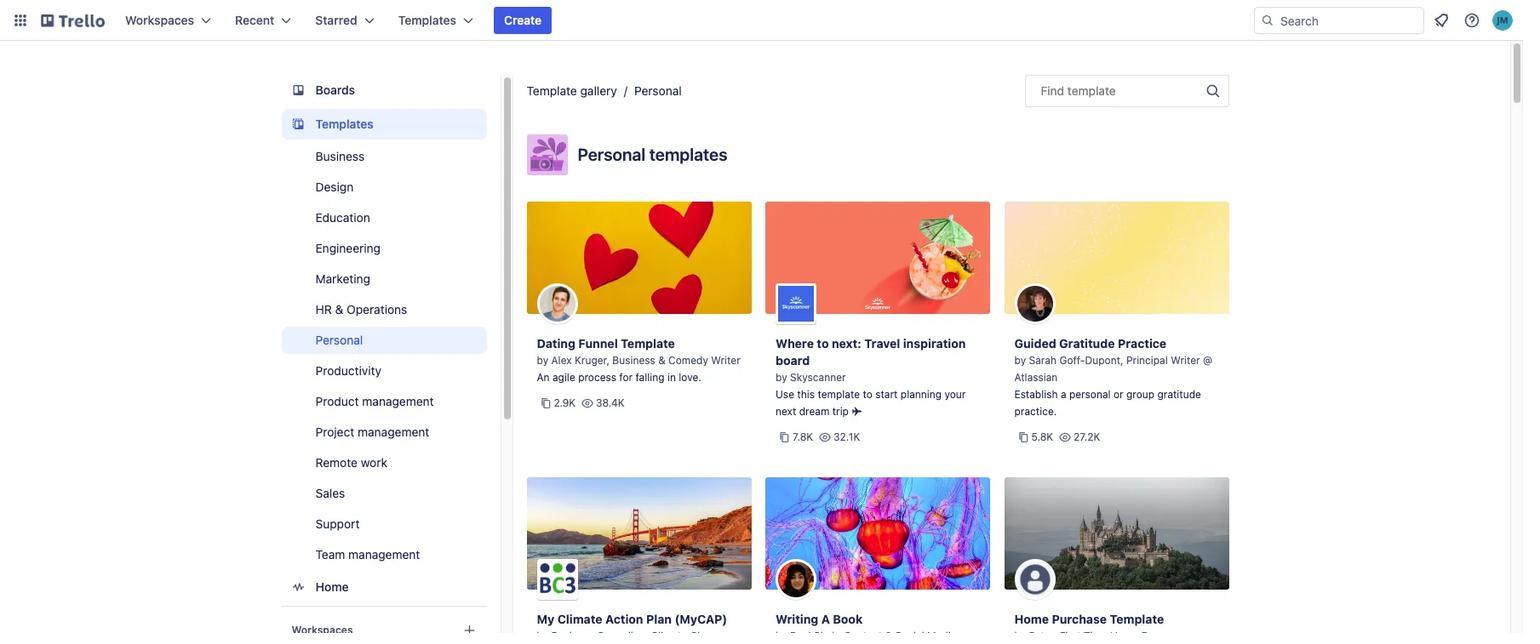 Task type: vqa. For each thing, say whether or not it's contained in the screenshot.
dream
yes



Task type: describe. For each thing, give the bounding box(es) containing it.
project management link
[[281, 419, 487, 446]]

alex
[[551, 354, 572, 367]]

next:
[[832, 336, 862, 351]]

remote work link
[[281, 450, 487, 477]]

2.9k
[[554, 397, 576, 410]]

sales
[[315, 486, 345, 501]]

gallery
[[580, 83, 617, 98]]

template board image
[[288, 114, 309, 135]]

your
[[945, 388, 966, 401]]

templates
[[649, 145, 728, 164]]

management for project management
[[358, 425, 429, 439]]

group
[[1126, 388, 1155, 401]]

management for team management
[[348, 547, 420, 562]]

remote
[[315, 456, 358, 470]]

productivity
[[315, 364, 381, 378]]

dating funnel template by alex kruger, business & comedy writer an agile process for falling in love.
[[537, 336, 741, 384]]

operations
[[347, 302, 407, 317]]

remote work
[[315, 456, 387, 470]]

personal templates
[[578, 145, 728, 164]]

search image
[[1261, 14, 1275, 27]]

0 vertical spatial template
[[527, 83, 577, 98]]

support
[[315, 517, 360, 531]]

hr
[[315, 302, 332, 317]]

home image
[[288, 577, 309, 598]]

project
[[315, 425, 354, 439]]

for
[[619, 371, 633, 384]]

boards
[[315, 83, 355, 97]]

template inside find template field
[[1068, 83, 1116, 98]]

1 vertical spatial personal link
[[281, 327, 487, 354]]

plan
[[646, 612, 672, 627]]

an
[[537, 371, 550, 384]]

purchase
[[1052, 612, 1107, 627]]

product
[[315, 394, 359, 409]]

workspaces button
[[115, 7, 221, 34]]

38.4k
[[596, 397, 625, 410]]

home purchase template
[[1015, 612, 1164, 627]]

establish
[[1015, 388, 1058, 401]]

recent button
[[225, 7, 302, 34]]

0 vertical spatial business
[[315, 149, 365, 163]]

use
[[776, 388, 794, 401]]

boards link
[[281, 75, 487, 106]]

open information menu image
[[1464, 12, 1481, 29]]

planning
[[901, 388, 942, 401]]

my
[[537, 612, 555, 627]]

start
[[875, 388, 898, 401]]

personal inside personal link
[[315, 333, 363, 347]]

writer inside guided gratitude practice by sarah goff-dupont, principal writer @ atlassian establish a personal or group gratitude practice.
[[1171, 354, 1200, 367]]

engineering
[[315, 241, 381, 255]]

action
[[605, 612, 643, 627]]

trip
[[832, 405, 849, 418]]

Find template field
[[1025, 75, 1229, 107]]

switch to… image
[[12, 12, 29, 29]]

board
[[776, 353, 810, 368]]

guided gratitude practice by sarah goff-dupont, principal writer @ atlassian establish a personal or group gratitude practice.
[[1015, 336, 1213, 418]]

my climate action plan (mycap)
[[537, 612, 727, 627]]

gratitude
[[1158, 388, 1201, 401]]

0 vertical spatial to
[[817, 336, 829, 351]]

7.8k
[[793, 431, 813, 444]]

agile
[[553, 371, 575, 384]]

jeremy miller (jeremymiller198) image
[[1493, 10, 1513, 31]]

team
[[315, 547, 345, 562]]

climate
[[557, 612, 603, 627]]

personal for personal link to the top
[[634, 83, 682, 98]]

dating
[[537, 336, 575, 351]]

writing a book
[[776, 612, 863, 627]]

27.2k
[[1074, 431, 1100, 444]]

inspiration
[[903, 336, 966, 351]]

sales link
[[281, 480, 487, 507]]

management for product management
[[362, 394, 434, 409]]

education
[[315, 210, 370, 225]]

principal
[[1126, 354, 1168, 367]]

support link
[[281, 511, 487, 538]]

peter, first time home buyer image
[[1015, 559, 1055, 600]]

comedy
[[668, 354, 708, 367]]

where to next: travel inspiration board by skyscanner use this template to start planning your next dream trip ✈️
[[776, 336, 966, 418]]

templates inside templates popup button
[[398, 13, 456, 27]]

where
[[776, 336, 814, 351]]

love.
[[679, 371, 702, 384]]

my climate action plan (mycap) link
[[527, 478, 751, 633]]

skyscanner
[[790, 371, 846, 384]]

hr & operations
[[315, 302, 407, 317]]

template gallery
[[527, 83, 617, 98]]

sarah goff-dupont, principal writer @ atlassian image
[[1015, 284, 1055, 324]]

by for dating
[[537, 354, 548, 367]]

@
[[1203, 354, 1213, 367]]

personal icon image
[[527, 135, 568, 175]]

create a workspace image
[[459, 621, 480, 633]]



Task type: locate. For each thing, give the bounding box(es) containing it.
to
[[817, 336, 829, 351], [863, 388, 873, 401]]

1 horizontal spatial templates
[[398, 13, 456, 27]]

by inside 'where to next: travel inspiration board by skyscanner use this template to start planning your next dream trip ✈️'
[[776, 371, 787, 384]]

by left sarah
[[1015, 354, 1026, 367]]

&
[[335, 302, 343, 317], [658, 354, 666, 367]]

0 notifications image
[[1431, 10, 1452, 31]]

management down product management link
[[358, 425, 429, 439]]

a
[[1061, 388, 1067, 401]]

atlassian
[[1015, 371, 1058, 384]]

dupont,
[[1085, 354, 1124, 367]]

1 vertical spatial templates
[[315, 117, 374, 131]]

to left start
[[863, 388, 873, 401]]

0 horizontal spatial templates
[[315, 117, 374, 131]]

home for home purchase template
[[1015, 612, 1049, 627]]

0 horizontal spatial writer
[[711, 354, 741, 367]]

templates inside templates link
[[315, 117, 374, 131]]

1 vertical spatial home
[[1015, 612, 1049, 627]]

management down support link
[[348, 547, 420, 562]]

writer inside the dating funnel template by alex kruger, business & comedy writer an agile process for falling in love.
[[711, 354, 741, 367]]

create button
[[494, 7, 552, 34]]

& up 'falling'
[[658, 354, 666, 367]]

(mycap)
[[675, 612, 727, 627]]

work
[[361, 456, 387, 470]]

32.1k
[[834, 431, 860, 444]]

design link
[[281, 174, 487, 201]]

business up design
[[315, 149, 365, 163]]

2 vertical spatial management
[[348, 547, 420, 562]]

2 horizontal spatial template
[[1110, 612, 1164, 627]]

template right purchase
[[1110, 612, 1164, 627]]

1 horizontal spatial &
[[658, 354, 666, 367]]

business link
[[281, 143, 487, 170]]

templates
[[398, 13, 456, 27], [315, 117, 374, 131]]

templates down boards
[[315, 117, 374, 131]]

by inside the dating funnel template by alex kruger, business & comedy writer an agile process for falling in love.
[[537, 354, 548, 367]]

1 vertical spatial template
[[621, 336, 675, 351]]

management down the productivity link
[[362, 394, 434, 409]]

marketing
[[315, 272, 370, 286]]

template
[[527, 83, 577, 98], [621, 336, 675, 351], [1110, 612, 1164, 627]]

template inside the dating funnel template by alex kruger, business & comedy writer an agile process for falling in love.
[[621, 336, 675, 351]]

skyscanner image
[[776, 284, 817, 324]]

by up "an"
[[537, 354, 548, 367]]

0 vertical spatial template
[[1068, 83, 1116, 98]]

by
[[537, 354, 548, 367], [1015, 354, 1026, 367], [776, 371, 787, 384]]

1 vertical spatial to
[[863, 388, 873, 401]]

template up 'falling'
[[621, 336, 675, 351]]

5.8k
[[1032, 431, 1053, 444]]

practice
[[1118, 336, 1167, 351]]

team management link
[[281, 542, 487, 569]]

personal
[[1069, 388, 1111, 401]]

by up the use
[[776, 371, 787, 384]]

1 vertical spatial template
[[818, 388, 860, 401]]

0 horizontal spatial personal link
[[281, 327, 487, 354]]

guided
[[1015, 336, 1056, 351]]

goff-
[[1060, 354, 1085, 367]]

productivity link
[[281, 358, 487, 385]]

writer left @
[[1171, 354, 1200, 367]]

writing
[[776, 612, 819, 627]]

workspaces
[[125, 13, 194, 27]]

1 vertical spatial business
[[612, 354, 655, 367]]

home
[[315, 580, 349, 594], [1015, 612, 1049, 627]]

Search field
[[1275, 8, 1424, 33]]

personal link right gallery
[[634, 83, 682, 98]]

2 writer from the left
[[1171, 354, 1200, 367]]

& right the 'hr'
[[335, 302, 343, 317]]

1 writer from the left
[[711, 354, 741, 367]]

design
[[315, 180, 354, 194]]

book
[[833, 612, 863, 627]]

starred button
[[305, 7, 385, 34]]

sarah
[[1029, 354, 1057, 367]]

1 horizontal spatial home
[[1015, 612, 1049, 627]]

template right find
[[1068, 83, 1116, 98]]

2 vertical spatial template
[[1110, 612, 1164, 627]]

or
[[1114, 388, 1124, 401]]

product management link
[[281, 388, 487, 416]]

personal for personal templates
[[578, 145, 646, 164]]

home down peter, first time home buyer icon
[[1015, 612, 1049, 627]]

0 horizontal spatial by
[[537, 354, 548, 367]]

template gallery link
[[527, 83, 617, 98]]

0 horizontal spatial to
[[817, 336, 829, 351]]

1 horizontal spatial business
[[612, 354, 655, 367]]

engineering link
[[281, 235, 487, 262]]

0 horizontal spatial business
[[315, 149, 365, 163]]

team management
[[315, 547, 420, 562]]

1 horizontal spatial writer
[[1171, 354, 1200, 367]]

personal right personal icon
[[578, 145, 646, 164]]

personal
[[634, 83, 682, 98], [578, 145, 646, 164], [315, 333, 363, 347]]

funnel
[[578, 336, 618, 351]]

templates right starred popup button
[[398, 13, 456, 27]]

alex kruger, business & comedy writer image
[[537, 284, 578, 324]]

1 vertical spatial &
[[658, 354, 666, 367]]

& inside the dating funnel template by alex kruger, business & comedy writer an agile process for falling in love.
[[658, 354, 666, 367]]

home down team
[[315, 580, 349, 594]]

by for guided
[[1015, 354, 1026, 367]]

management
[[362, 394, 434, 409], [358, 425, 429, 439], [348, 547, 420, 562]]

1 vertical spatial management
[[358, 425, 429, 439]]

project management
[[315, 425, 429, 439]]

0 horizontal spatial template
[[527, 83, 577, 98]]

1 vertical spatial personal
[[578, 145, 646, 164]]

template for dating funnel template by alex kruger, business & comedy writer an agile process for falling in love.
[[621, 336, 675, 351]]

2 vertical spatial personal
[[315, 333, 363, 347]]

writer
[[711, 354, 741, 367], [1171, 354, 1200, 367]]

create
[[504, 13, 542, 27]]

home purchase template link
[[1004, 478, 1229, 633]]

0 horizontal spatial home
[[315, 580, 349, 594]]

2 horizontal spatial by
[[1015, 354, 1026, 367]]

0 vertical spatial personal
[[634, 83, 682, 98]]

falling
[[636, 371, 665, 384]]

primary element
[[0, 0, 1523, 41]]

a
[[821, 612, 830, 627]]

✈️
[[852, 405, 862, 418]]

0 horizontal spatial template
[[818, 388, 860, 401]]

1 horizontal spatial personal link
[[634, 83, 682, 98]]

travel
[[865, 336, 900, 351]]

home for home
[[315, 580, 349, 594]]

hr & operations link
[[281, 296, 487, 324]]

templates button
[[388, 7, 484, 34]]

process
[[578, 371, 616, 384]]

template for home purchase template
[[1110, 612, 1164, 627]]

rani shah, content & social media manager @ trello image
[[776, 559, 817, 600]]

business inside the dating funnel template by alex kruger, business & comedy writer an agile process for falling in love.
[[612, 354, 655, 367]]

template
[[1068, 83, 1116, 98], [818, 388, 860, 401]]

0 horizontal spatial &
[[335, 302, 343, 317]]

personal up productivity
[[315, 333, 363, 347]]

dream
[[799, 405, 830, 418]]

to left next:
[[817, 336, 829, 351]]

back to home image
[[41, 7, 105, 34]]

templates link
[[281, 109, 487, 140]]

1 horizontal spatial template
[[1068, 83, 1116, 98]]

board image
[[288, 80, 309, 100]]

find template
[[1041, 83, 1116, 98]]

business up 'for'
[[612, 354, 655, 367]]

0 vertical spatial home
[[315, 580, 349, 594]]

writer right comedy
[[711, 354, 741, 367]]

0 vertical spatial personal link
[[634, 83, 682, 98]]

template inside 'where to next: travel inspiration board by skyscanner use this template to start planning your next dream trip ✈️'
[[818, 388, 860, 401]]

writing a book link
[[765, 478, 990, 633]]

personal link up the productivity link
[[281, 327, 487, 354]]

0 vertical spatial templates
[[398, 13, 456, 27]]

gratitude
[[1059, 336, 1115, 351]]

1 horizontal spatial to
[[863, 388, 873, 401]]

next
[[776, 405, 796, 418]]

1 horizontal spatial template
[[621, 336, 675, 351]]

this
[[797, 388, 815, 401]]

product management
[[315, 394, 434, 409]]

recent
[[235, 13, 274, 27]]

0 vertical spatial &
[[335, 302, 343, 317]]

business council on climate change image
[[537, 559, 578, 600]]

kruger,
[[575, 354, 610, 367]]

by inside guided gratitude practice by sarah goff-dupont, principal writer @ atlassian establish a personal or group gratitude practice.
[[1015, 354, 1026, 367]]

1 horizontal spatial by
[[776, 371, 787, 384]]

template up trip
[[818, 388, 860, 401]]

personal right gallery
[[634, 83, 682, 98]]

0 vertical spatial management
[[362, 394, 434, 409]]

template left gallery
[[527, 83, 577, 98]]



